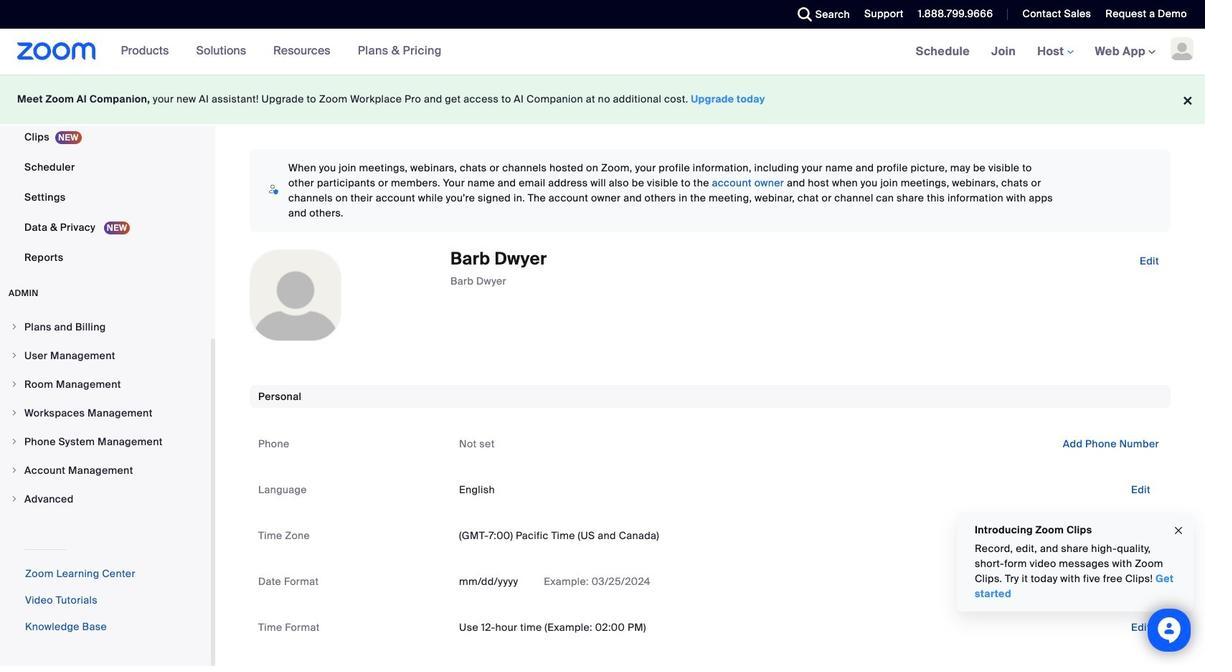 Task type: locate. For each thing, give the bounding box(es) containing it.
2 right image from the top
[[10, 467, 19, 475]]

right image
[[10, 352, 19, 360], [10, 467, 19, 475], [10, 495, 19, 504]]

0 vertical spatial right image
[[10, 352, 19, 360]]

close image
[[1174, 523, 1185, 539]]

4 right image from the top
[[10, 438, 19, 446]]

banner
[[0, 29, 1206, 75]]

2 vertical spatial right image
[[10, 495, 19, 504]]

menu item
[[0, 314, 211, 341], [0, 342, 211, 370], [0, 371, 211, 398], [0, 400, 211, 427], [0, 429, 211, 456], [0, 457, 211, 485], [0, 486, 211, 513]]

footer
[[0, 75, 1206, 124]]

3 menu item from the top
[[0, 371, 211, 398]]

1 right image from the top
[[10, 352, 19, 360]]

6 menu item from the top
[[0, 457, 211, 485]]

3 right image from the top
[[10, 409, 19, 418]]

edit user photo image
[[284, 289, 307, 302]]

product information navigation
[[110, 29, 453, 75]]

personal menu menu
[[0, 0, 211, 273]]

3 right image from the top
[[10, 495, 19, 504]]

admin menu menu
[[0, 314, 211, 515]]

2 right image from the top
[[10, 380, 19, 389]]

meetings navigation
[[906, 29, 1206, 75]]

1 vertical spatial right image
[[10, 467, 19, 475]]

5 menu item from the top
[[0, 429, 211, 456]]

1 right image from the top
[[10, 323, 19, 332]]

profile picture image
[[1171, 37, 1194, 60]]

right image
[[10, 323, 19, 332], [10, 380, 19, 389], [10, 409, 19, 418], [10, 438, 19, 446]]



Task type: vqa. For each thing, say whether or not it's contained in the screenshot.
SHARE
no



Task type: describe. For each thing, give the bounding box(es) containing it.
2 menu item from the top
[[0, 342, 211, 370]]

7 menu item from the top
[[0, 486, 211, 513]]

1 menu item from the top
[[0, 314, 211, 341]]

4 menu item from the top
[[0, 400, 211, 427]]

zoom logo image
[[17, 42, 96, 60]]

user photo image
[[251, 251, 341, 341]]



